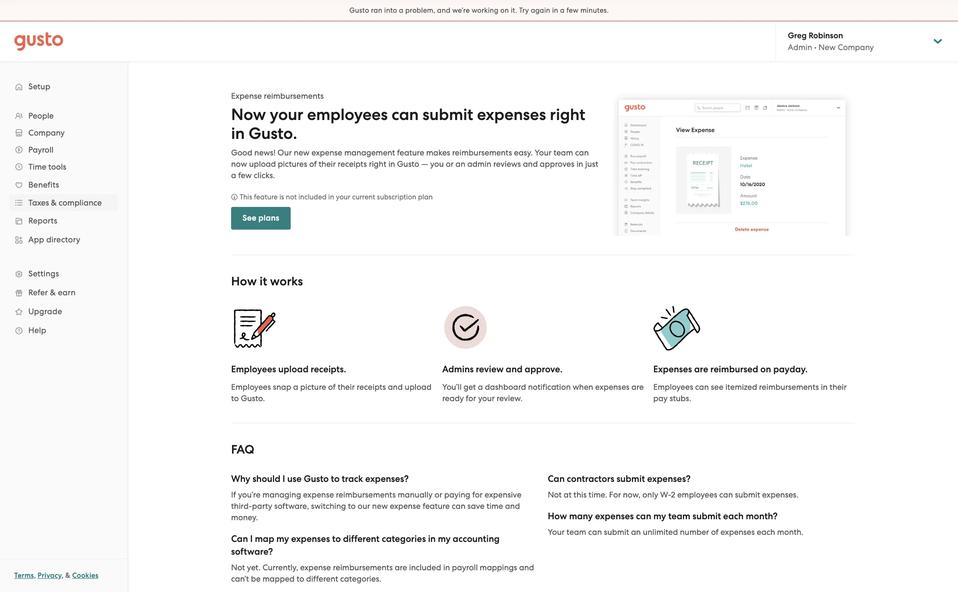 Task type: vqa. For each thing, say whether or not it's contained in the screenshot.
'Company'
yes



Task type: locate. For each thing, give the bounding box(es) containing it.
0 horizontal spatial upload
[[249, 159, 276, 169]]

on left payday.
[[760, 364, 771, 375]]

included right not at left top
[[298, 193, 327, 201]]

your left current
[[336, 193, 350, 201]]

expense reimbursement screenshot image
[[609, 90, 855, 236]]

0 vertical spatial an
[[456, 159, 465, 169]]

faq
[[231, 443, 254, 457]]

& right the taxes
[[51, 198, 57, 208]]

for inside 'if you're managing expense reimbursements manually or paying for expensive third-party software, switching to our new expense feature can save time and money.'
[[472, 490, 483, 500]]

employees for employees snap a picture of their receipts and upload to gusto.
[[231, 383, 271, 392]]

this feature is not included in your current subscription plan
[[238, 193, 433, 201]]

2 expenses? from the left
[[647, 474, 691, 485]]

0 horizontal spatial or
[[435, 490, 442, 500]]

robinson
[[809, 31, 843, 41]]

1 vertical spatial are
[[631, 383, 644, 392]]

right
[[550, 105, 585, 124], [369, 159, 386, 169]]

included
[[298, 193, 327, 201], [409, 563, 441, 573]]

0 vertical spatial gusto.
[[249, 124, 297, 143]]

a right get on the left of the page
[[478, 383, 483, 392]]

software,
[[274, 502, 309, 511]]

expenses.
[[762, 490, 799, 500]]

expenses down month?
[[721, 528, 755, 537]]

many
[[569, 511, 593, 522]]

into
[[384, 6, 397, 15]]

company
[[838, 43, 874, 52], [28, 128, 65, 138]]

on
[[500, 6, 509, 15], [760, 364, 771, 375]]

again
[[531, 6, 550, 15]]

expenses? up 'if you're managing expense reimbursements manually or paying for expensive third-party software, switching to our new expense feature can save time and money.'
[[365, 474, 409, 485]]

0 horizontal spatial can
[[231, 534, 248, 545]]

0 horizontal spatial not
[[231, 563, 245, 573]]

expenses up easy.
[[477, 105, 546, 124]]

0 vertical spatial included
[[298, 193, 327, 201]]

1 horizontal spatial how
[[548, 511, 567, 522]]

how many expenses can my team submit each month?
[[548, 511, 778, 522]]

expenses down the switching
[[291, 534, 330, 545]]

to inside 'if you're managing expense reimbursements manually or paying for expensive third-party software, switching to our new expense feature can save time and money.'
[[348, 502, 356, 511]]

not
[[286, 193, 297, 201]]

1 horizontal spatial gusto
[[349, 6, 369, 15]]

team down the many
[[567, 528, 586, 537]]

gusto. inside employees snap a picture of their receipts and upload to gusto.
[[241, 394, 265, 403]]

included inside not yet. currently, expense reimbursements are included in payroll mappings and can't be mapped to different categories.
[[409, 563, 441, 573]]

team up your team can submit an unlimited number of expenses each month.
[[668, 511, 690, 522]]

0 vertical spatial company
[[838, 43, 874, 52]]

1 vertical spatial an
[[631, 528, 641, 537]]

0 horizontal spatial your
[[270, 105, 303, 124]]

time
[[28, 162, 46, 172]]

dollar bill illustration image
[[653, 305, 701, 352]]

1 horizontal spatial each
[[757, 528, 775, 537]]

you
[[430, 159, 444, 169]]

current
[[352, 193, 375, 201]]

your down at
[[548, 528, 565, 537]]

upload inside expense reimbursements now your employees can submit expenses right in gusto. good news! our new expense management feature makes reimbursements easy. your team can now upload pictures of their receipts right in gusto — you or an admin reviews and approves in just a few clicks.
[[249, 159, 276, 169]]

gusto. up the news!
[[249, 124, 297, 143]]

paying
[[444, 490, 470, 500]]

not left at
[[548, 490, 562, 500]]

different down 'our'
[[343, 534, 380, 545]]

1 vertical spatial of
[[328, 383, 336, 392]]

1 vertical spatial new
[[372, 502, 388, 511]]

1 horizontal spatial new
[[372, 502, 388, 511]]

2 vertical spatial team
[[567, 528, 586, 537]]

1 vertical spatial upload
[[278, 364, 309, 375]]

1 horizontal spatial can
[[548, 474, 565, 485]]

& inside dropdown button
[[51, 198, 57, 208]]

1 horizontal spatial are
[[631, 383, 644, 392]]

and inside expense reimbursements now your employees can submit expenses right in gusto. good news! our new expense management feature makes reimbursements easy. your team can now upload pictures of their receipts right in gusto — you or an admin reviews and approves in just a few clicks.
[[523, 159, 538, 169]]

your right now
[[270, 105, 303, 124]]

not
[[548, 490, 562, 500], [231, 563, 245, 573]]

0 vertical spatial receipts
[[338, 159, 367, 169]]

pictures
[[278, 159, 307, 169]]

included down categories
[[409, 563, 441, 573]]

1 vertical spatial &
[[50, 288, 56, 297]]

privacy
[[38, 571, 62, 580]]

2 horizontal spatial of
[[711, 528, 719, 537]]

& left cookies
[[65, 571, 70, 580]]

for down get on the left of the page
[[466, 394, 476, 403]]

0 horizontal spatial new
[[294, 148, 310, 157]]

upload up clicks.
[[249, 159, 276, 169]]

reimbursements inside 'if you're managing expense reimbursements manually or paying for expensive third-party software, switching to our new expense feature can save time and money.'
[[336, 490, 396, 500]]

0 horizontal spatial expenses?
[[365, 474, 409, 485]]

expenses right when
[[595, 383, 630, 392]]

a down now
[[231, 171, 236, 180]]

0 vertical spatial different
[[343, 534, 380, 545]]

or
[[446, 159, 454, 169], [435, 490, 442, 500]]

upload up snap
[[278, 364, 309, 375]]

different inside not yet. currently, expense reimbursements are included in payroll mappings and can't be mapped to different categories.
[[306, 574, 338, 584]]

0 vertical spatial your
[[270, 105, 303, 124]]

my left 'accounting'
[[438, 534, 451, 545]]

reimbursements inside employees can see itemized reimbursements in their pay stubs.
[[759, 383, 819, 392]]

—
[[421, 159, 428, 169]]

upload inside employees snap a picture of their receipts and upload to gusto.
[[405, 383, 432, 392]]

i up 'software?'
[[250, 534, 253, 545]]

1 , from the left
[[34, 571, 36, 580]]

0 horizontal spatial ,
[[34, 571, 36, 580]]

checkmark illustration image
[[442, 305, 490, 352]]

1 horizontal spatial few
[[566, 6, 579, 15]]

a inside expense reimbursements now your employees can submit expenses right in gusto. good news! our new expense management feature makes reimbursements easy. your team can now upload pictures of their receipts right in gusto — you or an admin reviews and approves in just a few clicks.
[[231, 171, 236, 180]]

upgrade link
[[9, 303, 118, 320]]

1 vertical spatial few
[[238, 171, 252, 180]]

employees
[[231, 364, 276, 375], [231, 383, 271, 392], [653, 383, 693, 392]]

expense right currently,
[[300, 563, 331, 573]]

tools
[[48, 162, 66, 172]]

mapped
[[263, 574, 295, 584]]

gusto left ran
[[349, 6, 369, 15]]

expenses? up w-
[[647, 474, 691, 485]]

0 horizontal spatial each
[[723, 511, 744, 522]]

company inside greg robinson admin • new company
[[838, 43, 874, 52]]

1 vertical spatial on
[[760, 364, 771, 375]]

different inside can i map my expenses to different categories in my accounting software?
[[343, 534, 380, 545]]

for
[[609, 490, 621, 500]]

employees up "management"
[[307, 105, 388, 124]]

our
[[358, 502, 370, 511]]

home image
[[14, 32, 63, 51]]

1 horizontal spatial upload
[[278, 364, 309, 375]]

can't
[[231, 574, 249, 584]]

not at this time. for now, only w-2 employees can submit expenses.
[[548, 490, 799, 500]]

2 horizontal spatial their
[[830, 383, 847, 392]]

an inside expense reimbursements now your employees can submit expenses right in gusto. good news! our new expense management feature makes reimbursements easy. your team can now upload pictures of their receipts right in gusto — you or an admin reviews and approves in just a few clicks.
[[456, 159, 465, 169]]

0 horizontal spatial of
[[309, 159, 317, 169]]

2 horizontal spatial your
[[478, 394, 495, 403]]

2 vertical spatial are
[[395, 563, 407, 573]]

0 vertical spatial of
[[309, 159, 317, 169]]

1 vertical spatial can
[[231, 534, 248, 545]]

can inside 'if you're managing expense reimbursements manually or paying for expensive third-party software, switching to our new expense feature can save time and money.'
[[452, 502, 466, 511]]

submit up now,
[[617, 474, 645, 485]]

0 horizontal spatial an
[[456, 159, 465, 169]]

can inside can i map my expenses to different categories in my accounting software?
[[231, 534, 248, 545]]

1 horizontal spatial different
[[343, 534, 380, 545]]

0 vertical spatial for
[[466, 394, 476, 403]]

or inside 'if you're managing expense reimbursements manually or paying for expensive third-party software, switching to our new expense feature can save time and money.'
[[435, 490, 442, 500]]

0 vertical spatial or
[[446, 159, 454, 169]]

gusto right use
[[304, 474, 329, 485]]

help
[[28, 326, 46, 335]]

of right the 'number' at the right
[[711, 528, 719, 537]]

each left month?
[[723, 511, 744, 522]]

this
[[239, 193, 252, 201]]

upload left you'll
[[405, 383, 432, 392]]

you'll get a dashboard notification when expenses are ready for your review.
[[442, 383, 644, 403]]

1 horizontal spatial employees
[[677, 490, 717, 500]]

or left paying at the bottom of page
[[435, 490, 442, 500]]

feature inside 'if you're managing expense reimbursements manually or paying for expensive third-party software, switching to our new expense feature can save time and money.'
[[423, 502, 450, 511]]

to inside employees snap a picture of their receipts and upload to gusto.
[[231, 394, 239, 403]]

0 vertical spatial team
[[554, 148, 573, 157]]

1 horizontal spatial not
[[548, 490, 562, 500]]

0 horizontal spatial employees
[[307, 105, 388, 124]]

team
[[554, 148, 573, 157], [668, 511, 690, 522], [567, 528, 586, 537]]

setup link
[[9, 78, 118, 95]]

few inside expense reimbursements now your employees can submit expenses right in gusto. good news! our new expense management feature makes reimbursements easy. your team can now upload pictures of their receipts right in gusto — you or an admin reviews and approves in just a few clicks.
[[238, 171, 252, 180]]

0 vertical spatial i
[[283, 474, 285, 485]]

time
[[487, 502, 503, 511]]

list containing people
[[0, 107, 128, 340]]

employees right 2 on the bottom right of page
[[677, 490, 717, 500]]

admin
[[788, 43, 812, 52]]

team up the approves at the top right of the page
[[554, 148, 573, 157]]

different
[[343, 534, 380, 545], [306, 574, 338, 584]]

0 horizontal spatial how
[[231, 274, 257, 289]]

can contractors submit expenses?
[[548, 474, 691, 485]]

0 vertical spatial how
[[231, 274, 257, 289]]

1 vertical spatial receipts
[[357, 383, 386, 392]]

you'll
[[442, 383, 462, 392]]

it.
[[511, 6, 517, 15]]

employees inside employees snap a picture of their receipts and upload to gusto.
[[231, 383, 271, 392]]

a right "into"
[[399, 6, 404, 15]]

stubs.
[[670, 394, 691, 403]]

0 horizontal spatial i
[[250, 534, 253, 545]]

few down now
[[238, 171, 252, 180]]

1 vertical spatial employees
[[677, 490, 717, 500]]

1 vertical spatial company
[[28, 128, 65, 138]]

a right snap
[[293, 383, 298, 392]]

number
[[680, 528, 709, 537]]

your down dashboard
[[478, 394, 495, 403]]

itemized
[[725, 383, 757, 392]]

0 vertical spatial feature
[[397, 148, 424, 157]]

1 horizontal spatial my
[[438, 534, 451, 545]]

employees left snap
[[231, 383, 271, 392]]

an left unlimited
[[631, 528, 641, 537]]

submit up makes
[[423, 105, 473, 124]]

gusto left —
[[397, 159, 419, 169]]

1 horizontal spatial their
[[338, 383, 355, 392]]

2 horizontal spatial my
[[653, 511, 666, 522]]

of
[[309, 159, 317, 169], [328, 383, 336, 392], [711, 528, 719, 537]]

1 horizontal spatial or
[[446, 159, 454, 169]]

1 vertical spatial i
[[250, 534, 253, 545]]

can up 'software?'
[[231, 534, 248, 545]]

expenses are reimbursed on payday.
[[653, 364, 808, 375]]

works
[[270, 274, 303, 289]]

submit up the 'number' at the right
[[693, 511, 721, 522]]

plans
[[258, 213, 279, 223]]

& left earn
[[50, 288, 56, 297]]

of right pictures
[[309, 159, 317, 169]]

can up at
[[548, 474, 565, 485]]

1 vertical spatial right
[[369, 159, 386, 169]]

of inside employees snap a picture of their receipts and upload to gusto.
[[328, 383, 336, 392]]

feature down manually
[[423, 502, 450, 511]]

1 vertical spatial for
[[472, 490, 483, 500]]

1 vertical spatial feature
[[254, 193, 278, 201]]

employees up snap
[[231, 364, 276, 375]]

0 vertical spatial your
[[535, 148, 552, 157]]

upgrade
[[28, 307, 62, 316]]

each down month?
[[757, 528, 775, 537]]

gusto. for in
[[249, 124, 297, 143]]

i left use
[[283, 474, 285, 485]]

1 horizontal spatial on
[[760, 364, 771, 375]]

not up can't
[[231, 563, 245, 573]]

different left "categories."
[[306, 574, 338, 584]]

0 vertical spatial right
[[550, 105, 585, 124]]

1 horizontal spatial of
[[328, 383, 336, 392]]

a inside the you'll get a dashboard notification when expenses are ready for your review.
[[478, 383, 483, 392]]

feature left the is
[[254, 193, 278, 201]]

to inside not yet. currently, expense reimbursements are included in payroll mappings and can't be mapped to different categories.
[[297, 574, 304, 584]]

1 vertical spatial gusto.
[[241, 394, 265, 403]]

1 horizontal spatial expenses?
[[647, 474, 691, 485]]

0 horizontal spatial different
[[306, 574, 338, 584]]

0 horizontal spatial right
[[369, 159, 386, 169]]

your
[[270, 105, 303, 124], [336, 193, 350, 201], [478, 394, 495, 403]]

greg
[[788, 31, 807, 41]]

1 vertical spatial different
[[306, 574, 338, 584]]

your up the approves at the top right of the page
[[535, 148, 552, 157]]

when
[[573, 383, 593, 392]]

new right 'our'
[[372, 502, 388, 511]]

currently,
[[263, 563, 298, 573]]

new up pictures
[[294, 148, 310, 157]]

0 horizontal spatial are
[[395, 563, 407, 573]]

gusto. for to
[[241, 394, 265, 403]]

for inside the you'll get a dashboard notification when expenses are ready for your review.
[[466, 394, 476, 403]]

company down people
[[28, 128, 65, 138]]

cookies
[[72, 571, 98, 580]]

my right map
[[276, 534, 289, 545]]

feature up —
[[397, 148, 424, 157]]

on left it.
[[500, 6, 509, 15]]

reimbursements inside not yet. currently, expense reimbursements are included in payroll mappings and can't be mapped to different categories.
[[333, 563, 393, 573]]

submit up month?
[[735, 490, 760, 500]]

2 horizontal spatial gusto
[[397, 159, 419, 169]]

switching
[[311, 502, 346, 511]]

1 vertical spatial not
[[231, 563, 245, 573]]

&
[[51, 198, 57, 208], [50, 288, 56, 297], [65, 571, 70, 580]]

my up unlimited
[[653, 511, 666, 522]]

your inside the you'll get a dashboard notification when expenses are ready for your review.
[[478, 394, 495, 403]]

your team can submit an unlimited number of expenses each month.
[[548, 528, 804, 537]]

how left the it
[[231, 274, 257, 289]]

can
[[548, 474, 565, 485], [231, 534, 248, 545]]

list
[[0, 107, 128, 340]]

0 vertical spatial new
[[294, 148, 310, 157]]

can
[[392, 105, 419, 124], [575, 148, 589, 157], [695, 383, 709, 392], [719, 490, 733, 500], [452, 502, 466, 511], [636, 511, 651, 522], [588, 528, 602, 537]]

gusto. down employees upload receipts.
[[241, 394, 265, 403]]

only
[[643, 490, 658, 500]]

admin
[[467, 159, 491, 169]]

my
[[653, 511, 666, 522], [276, 534, 289, 545], [438, 534, 451, 545]]

can for can contractors submit expenses?
[[548, 474, 565, 485]]

reimbursed
[[710, 364, 758, 375]]

2 vertical spatial upload
[[405, 383, 432, 392]]

team inside expense reimbursements now your employees can submit expenses right in gusto. good news! our new expense management feature makes reimbursements easy. your team can now upload pictures of their receipts right in gusto — you or an admin reviews and approves in just a few clicks.
[[554, 148, 573, 157]]

track
[[342, 474, 363, 485]]

2 vertical spatial feature
[[423, 502, 450, 511]]

employees inside employees can see itemized reimbursements in their pay stubs.
[[653, 383, 693, 392]]

taxes & compliance
[[28, 198, 102, 208]]

0 vertical spatial &
[[51, 198, 57, 208]]

0 horizontal spatial their
[[319, 159, 336, 169]]

company inside 'dropdown button'
[[28, 128, 65, 138]]

an left admin
[[456, 159, 465, 169]]

expenses inside can i map my expenses to different categories in my accounting software?
[[291, 534, 330, 545]]

in
[[552, 6, 558, 15], [231, 124, 245, 143], [388, 159, 395, 169], [577, 159, 583, 169], [328, 193, 334, 201], [821, 383, 828, 392], [428, 534, 436, 545], [443, 563, 450, 573]]

how
[[231, 274, 257, 289], [548, 511, 567, 522]]

0 horizontal spatial on
[[500, 6, 509, 15]]

2 vertical spatial gusto
[[304, 474, 329, 485]]

to inside can i map my expenses to different categories in my accounting software?
[[332, 534, 341, 545]]

gusto. inside expense reimbursements now your employees can submit expenses right in gusto. good news! our new expense management feature makes reimbursements easy. your team can now upload pictures of their receipts right in gusto — you or an admin reviews and approves in just a few clicks.
[[249, 124, 297, 143]]

approve.
[[525, 364, 563, 375]]

company right 'new'
[[838, 43, 874, 52]]

i
[[283, 474, 285, 485], [250, 534, 253, 545]]

1 horizontal spatial included
[[409, 563, 441, 573]]

refer & earn link
[[9, 284, 118, 301]]

0 vertical spatial upload
[[249, 159, 276, 169]]

their inside expense reimbursements now your employees can submit expenses right in gusto. good news! our new expense management feature makes reimbursements easy. your team can now upload pictures of their receipts right in gusto — you or an admin reviews and approves in just a few clicks.
[[319, 159, 336, 169]]

1 horizontal spatial an
[[631, 528, 641, 537]]

submit down for
[[604, 528, 629, 537]]

payroll
[[28, 145, 54, 155]]

your inside expense reimbursements now your employees can submit expenses right in gusto. good news! our new expense management feature makes reimbursements easy. your team can now upload pictures of their receipts right in gusto — you or an admin reviews and approves in just a few clicks.
[[535, 148, 552, 157]]

not for can contractors submit expenses?
[[548, 490, 562, 500]]

not inside not yet. currently, expense reimbursements are included in payroll mappings and can't be mapped to different categories.
[[231, 563, 245, 573]]

, left cookies button
[[62, 571, 64, 580]]

and inside not yet. currently, expense reimbursements are included in payroll mappings and can't be mapped to different categories.
[[519, 563, 534, 573]]

how left the many
[[548, 511, 567, 522]]

contractors
[[567, 474, 614, 485]]

expenses inside the you'll get a dashboard notification when expenses are ready for your review.
[[595, 383, 630, 392]]

employees up stubs.
[[653, 383, 693, 392]]

1 vertical spatial or
[[435, 490, 442, 500]]

for up save
[[472, 490, 483, 500]]

of down receipts. at the bottom left
[[328, 383, 336, 392]]

just
[[585, 159, 598, 169]]

few left minutes.
[[566, 6, 579, 15]]

reimbursements for if you're managing expense reimbursements manually or paying for expensive third-party software, switching to our new expense feature can save time and money.
[[336, 490, 396, 500]]

1 expenses? from the left
[[365, 474, 409, 485]]

1 vertical spatial your
[[336, 193, 350, 201]]

0 vertical spatial on
[[500, 6, 509, 15]]

expense up the switching
[[303, 490, 334, 500]]

, left privacy link
[[34, 571, 36, 580]]

or right you
[[446, 159, 454, 169]]

review.
[[497, 394, 523, 403]]

in inside not yet. currently, expense reimbursements are included in payroll mappings and can't be mapped to different categories.
[[443, 563, 450, 573]]

expense right our
[[311, 148, 342, 157]]

time tools
[[28, 162, 66, 172]]

few
[[566, 6, 579, 15], [238, 171, 252, 180]]



Task type: describe. For each thing, give the bounding box(es) containing it.
•
[[814, 43, 817, 52]]

save
[[468, 502, 485, 511]]

you're
[[238, 490, 260, 500]]

terms
[[14, 571, 34, 580]]

their inside employees snap a picture of their receipts and upload to gusto.
[[338, 383, 355, 392]]

of inside expense reimbursements now your employees can submit expenses right in gusto. good news! our new expense management feature makes reimbursements easy. your team can now upload pictures of their receipts right in gusto — you or an admin reviews and approves in just a few clicks.
[[309, 159, 317, 169]]

are inside the you'll get a dashboard notification when expenses are ready for your review.
[[631, 383, 644, 392]]

if
[[231, 490, 236, 500]]

expense down manually
[[390, 502, 421, 511]]

expense inside expense reimbursements now your employees can submit expenses right in gusto. good news! our new expense management feature makes reimbursements easy. your team can now upload pictures of their receipts right in gusto — you or an admin reviews and approves in just a few clicks.
[[311, 148, 342, 157]]

now
[[231, 159, 247, 169]]

refer & earn
[[28, 288, 76, 297]]

review
[[476, 364, 504, 375]]

dashboard
[[485, 383, 526, 392]]

settings link
[[9, 265, 118, 282]]

1 horizontal spatial your
[[336, 193, 350, 201]]

app directory link
[[9, 231, 118, 248]]

and inside employees snap a picture of their receipts and upload to gusto.
[[388, 383, 403, 392]]

notification
[[528, 383, 571, 392]]

reports link
[[9, 212, 118, 229]]

admins review and approve.
[[442, 364, 563, 375]]

gusto inside expense reimbursements now your employees can submit expenses right in gusto. good news! our new expense management feature makes reimbursements easy. your team can now upload pictures of their receipts right in gusto — you or an admin reviews and approves in just a few clicks.
[[397, 159, 419, 169]]

can inside employees can see itemized reimbursements in their pay stubs.
[[695, 383, 709, 392]]

a inside employees snap a picture of their receipts and upload to gusto.
[[293, 383, 298, 392]]

and inside 'if you're managing expense reimbursements manually or paying for expensive third-party software, switching to our new expense feature can save time and money.'
[[505, 502, 520, 511]]

taxes
[[28, 198, 49, 208]]

can i map my expenses to different categories in my accounting software?
[[231, 534, 500, 557]]

new
[[819, 43, 836, 52]]

expense reimbursements now your employees can submit expenses right in gusto. good news! our new expense management feature makes reimbursements easy. your team can now upload pictures of their receipts right in gusto — you or an admin reviews and approves in just a few clicks.
[[231, 91, 598, 180]]

refer
[[28, 288, 48, 297]]

are inside not yet. currently, expense reimbursements are included in payroll mappings and can't be mapped to different categories.
[[395, 563, 407, 573]]

reports
[[28, 216, 57, 225]]

2 vertical spatial of
[[711, 528, 719, 537]]

now
[[231, 105, 266, 124]]

accounting
[[453, 534, 500, 545]]

gusto navigation element
[[0, 62, 128, 355]]

this
[[574, 490, 587, 500]]

categories.
[[340, 574, 381, 584]]

new inside expense reimbursements now your employees can submit expenses right in gusto. good news! our new expense management feature makes reimbursements easy. your team can now upload pictures of their receipts right in gusto — you or an admin reviews and approves in just a few clicks.
[[294, 148, 310, 157]]

if you're managing expense reimbursements manually or paying for expensive third-party software, switching to our new expense feature can save time and money.
[[231, 490, 521, 522]]

clicks.
[[254, 171, 275, 180]]

help link
[[9, 322, 118, 339]]

can for can i map my expenses to different categories in my accounting software?
[[231, 534, 248, 545]]

benefits link
[[9, 176, 118, 193]]

feature inside expense reimbursements now your employees can submit expenses right in gusto. good news! our new expense management feature makes reimbursements easy. your team can now upload pictures of their receipts right in gusto — you or an admin reviews and approves in just a few clicks.
[[397, 148, 424, 157]]

working
[[472, 6, 499, 15]]

0 horizontal spatial my
[[276, 534, 289, 545]]

reimbursements for employees can see itemized reimbursements in their pay stubs.
[[759, 383, 819, 392]]

employees for employees can see itemized reimbursements in their pay stubs.
[[653, 383, 693, 392]]

2
[[671, 490, 675, 500]]

app directory
[[28, 235, 80, 244]]

their inside employees can see itemized reimbursements in their pay stubs.
[[830, 383, 847, 392]]

not yet. currently, expense reimbursements are included in payroll mappings and can't be mapped to different categories.
[[231, 563, 534, 584]]

categories
[[382, 534, 426, 545]]

0 horizontal spatial gusto
[[304, 474, 329, 485]]

terms , privacy , & cookies
[[14, 571, 98, 580]]

how for how it works
[[231, 274, 257, 289]]

party
[[252, 502, 272, 511]]

1 vertical spatial team
[[668, 511, 690, 522]]

receipt illustration image
[[231, 305, 278, 352]]

see plans
[[242, 213, 279, 223]]

0 vertical spatial each
[[723, 511, 744, 522]]

w-
[[660, 490, 671, 500]]

new inside 'if you're managing expense reimbursements manually or paying for expensive third-party software, switching to our new expense feature can save time and money.'
[[372, 502, 388, 511]]

at
[[564, 490, 572, 500]]

see
[[711, 383, 723, 392]]

earn
[[58, 288, 76, 297]]

employees upload receipts.
[[231, 364, 346, 375]]

people
[[28, 111, 54, 121]]

money.
[[231, 513, 258, 522]]

pay
[[653, 394, 668, 403]]

& for earn
[[50, 288, 56, 297]]

1 vertical spatial your
[[548, 528, 565, 537]]

see plans button
[[231, 207, 291, 230]]

try
[[519, 6, 529, 15]]

payroll
[[452, 563, 478, 573]]

why should i use gusto to track expenses?
[[231, 474, 409, 485]]

2 , from the left
[[62, 571, 64, 580]]

snap
[[273, 383, 291, 392]]

get
[[464, 383, 476, 392]]

2 horizontal spatial are
[[694, 364, 708, 375]]

gusto ran into a problem, and we're working on it. try again in a few minutes.
[[349, 6, 609, 15]]

terms link
[[14, 571, 34, 580]]

mappings
[[480, 563, 517, 573]]

time.
[[589, 490, 607, 500]]

expense inside not yet. currently, expense reimbursements are included in payroll mappings and can't be mapped to different categories.
[[300, 563, 331, 573]]

1 horizontal spatial i
[[283, 474, 285, 485]]

our
[[277, 148, 292, 157]]

how for how many expenses can my team submit each month?
[[548, 511, 567, 522]]

in inside employees can see itemized reimbursements in their pay stubs.
[[821, 383, 828, 392]]

payday.
[[773, 364, 808, 375]]

expensive
[[485, 490, 521, 500]]

your inside expense reimbursements now your employees can submit expenses right in gusto. good news! our new expense management feature makes reimbursements easy. your team can now upload pictures of their receipts right in gusto — you or an admin reviews and approves in just a few clicks.
[[270, 105, 303, 124]]

company button
[[9, 124, 118, 141]]

privacy link
[[38, 571, 62, 580]]

0 vertical spatial few
[[566, 6, 579, 15]]

why
[[231, 474, 250, 485]]

expenses down for
[[595, 511, 634, 522]]

unlimited
[[643, 528, 678, 537]]

easy.
[[514, 148, 533, 157]]

now,
[[623, 490, 641, 500]]

minutes.
[[580, 6, 609, 15]]

i inside can i map my expenses to different categories in my accounting software?
[[250, 534, 253, 545]]

ran
[[371, 6, 382, 15]]

0 vertical spatial gusto
[[349, 6, 369, 15]]

time tools button
[[9, 158, 118, 175]]

2 vertical spatial &
[[65, 571, 70, 580]]

expenses
[[653, 364, 692, 375]]

people button
[[9, 107, 118, 124]]

1 horizontal spatial right
[[550, 105, 585, 124]]

receipts inside employees snap a picture of their receipts and upload to gusto.
[[357, 383, 386, 392]]

not for can i map my expenses to different categories in my accounting software?
[[231, 563, 245, 573]]

0 horizontal spatial included
[[298, 193, 327, 201]]

should
[[252, 474, 280, 485]]

submit inside expense reimbursements now your employees can submit expenses right in gusto. good news! our new expense management feature makes reimbursements easy. your team can now upload pictures of their receipts right in gusto — you or an admin reviews and approves in just a few clicks.
[[423, 105, 473, 124]]

it
[[260, 274, 267, 289]]

& for compliance
[[51, 198, 57, 208]]

compliance
[[59, 198, 102, 208]]

receipts inside expense reimbursements now your employees can submit expenses right in gusto. good news! our new expense management feature makes reimbursements easy. your team can now upload pictures of their receipts right in gusto — you or an admin reviews and approves in just a few clicks.
[[338, 159, 367, 169]]

month?
[[746, 511, 778, 522]]

a right again
[[560, 6, 565, 15]]

employees can see itemized reimbursements in their pay stubs.
[[653, 383, 847, 403]]

reimbursements for not yet. currently, expense reimbursements are included in payroll mappings and can't be mapped to different categories.
[[333, 563, 393, 573]]

employees inside expense reimbursements now your employees can submit expenses right in gusto. good news! our new expense management feature makes reimbursements easy. your team can now upload pictures of their receipts right in gusto — you or an admin reviews and approves in just a few clicks.
[[307, 105, 388, 124]]

picture
[[300, 383, 326, 392]]

employees for employees upload receipts.
[[231, 364, 276, 375]]

good
[[231, 148, 252, 157]]

in inside can i map my expenses to different categories in my accounting software?
[[428, 534, 436, 545]]

is
[[279, 193, 284, 201]]

be
[[251, 574, 261, 584]]

employees snap a picture of their receipts and upload to gusto.
[[231, 383, 432, 403]]

news!
[[254, 148, 276, 157]]

expenses inside expense reimbursements now your employees can submit expenses right in gusto. good news! our new expense management feature makes reimbursements easy. your team can now upload pictures of their receipts right in gusto — you or an admin reviews and approves in just a few clicks.
[[477, 105, 546, 124]]

or inside expense reimbursements now your employees can submit expenses right in gusto. good news! our new expense management feature makes reimbursements easy. your team can now upload pictures of their receipts right in gusto — you or an admin reviews and approves in just a few clicks.
[[446, 159, 454, 169]]



